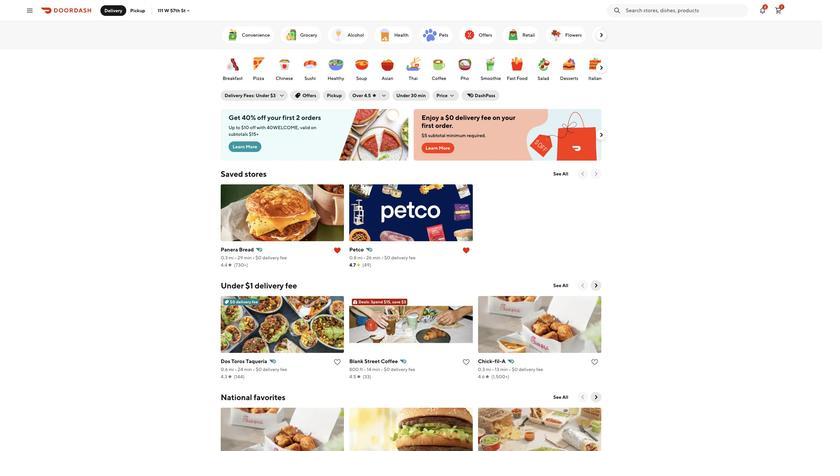 Task type: describe. For each thing, give the bounding box(es) containing it.
up to $10 off with 40welcome, valid on subtotals $15+
[[229, 125, 316, 137]]

toros
[[231, 358, 245, 365]]

0 vertical spatial offers
[[479, 32, 492, 38]]

57th
[[170, 8, 180, 13]]

fees:
[[244, 93, 255, 98]]

• left 29
[[235, 255, 237, 260]]

see all for under $1 delivery fee
[[554, 283, 568, 288]]

0 vertical spatial pickup button
[[126, 5, 149, 16]]

flowers image
[[548, 27, 564, 43]]

thai
[[409, 76, 418, 81]]

chinese
[[276, 76, 293, 81]]

to
[[236, 125, 240, 130]]

convenience
[[242, 32, 270, 38]]

delivery down the blank street coffee
[[391, 367, 408, 372]]

ft
[[360, 367, 363, 372]]

see all link for saved stores
[[550, 169, 572, 179]]

minimum
[[447, 133, 466, 138]]

$5
[[422, 133, 427, 138]]

retail
[[523, 32, 535, 38]]

all for saved stores
[[563, 171, 568, 176]]

see for under $1 delivery fee
[[554, 283, 562, 288]]

learn more button for a
[[422, 143, 454, 153]]

health image
[[377, 27, 393, 43]]

4.6
[[478, 374, 485, 379]]

min for chick-fil-a
[[500, 367, 508, 372]]

1 horizontal spatial coffee
[[432, 76, 446, 81]]

alcohol link
[[328, 26, 368, 44]]

valid
[[300, 125, 310, 130]]

street
[[365, 358, 380, 365]]

111 w 57th st
[[158, 8, 186, 13]]

(144)
[[234, 374, 245, 379]]

• left 13
[[492, 367, 494, 372]]

get 40% off your first 2 orders
[[229, 114, 321, 121]]

blank street coffee
[[349, 358, 398, 365]]

see all link for under $1 delivery fee
[[550, 280, 572, 291]]

0.3 for chick-fil-a
[[478, 367, 485, 372]]

food
[[517, 76, 528, 81]]

40welcome,
[[267, 125, 299, 130]]

0 horizontal spatial coffee
[[381, 358, 398, 365]]

deals: spend $15, save $3
[[359, 299, 406, 304]]

1 horizontal spatial off
[[257, 114, 266, 121]]

• right ft at left
[[364, 367, 366, 372]]

a
[[502, 358, 506, 365]]

24
[[238, 367, 243, 372]]

• down taqueria
[[253, 367, 255, 372]]

1 your from the left
[[267, 114, 281, 121]]

all for under $1 delivery fee
[[563, 283, 568, 288]]

click to add this store to your saved list image for a
[[591, 358, 599, 366]]

fee inside the enjoy a $0 delivery fee on your first order.
[[481, 114, 491, 121]]

• down bread
[[253, 255, 255, 260]]

$​0 for blank street coffee
[[384, 367, 390, 372]]

soup
[[356, 76, 367, 81]]

learn more button for 40%
[[229, 141, 261, 152]]

1 horizontal spatial pickup button
[[323, 90, 346, 101]]

learn for get 40% off your first 2 orders
[[233, 144, 245, 149]]

chick-fil-a
[[478, 358, 506, 365]]

enjoy
[[422, 114, 439, 121]]

retail link
[[503, 26, 539, 44]]

dashpass
[[475, 93, 495, 98]]

first inside the enjoy a $0 delivery fee on your first order.
[[422, 122, 434, 129]]

under for under $1 delivery fee
[[221, 281, 244, 290]]

see for national favorites
[[554, 395, 562, 400]]

over 4.5 button
[[349, 90, 390, 101]]

next button of carousel image for national favorites
[[593, 394, 600, 401]]

next button of carousel image
[[598, 132, 605, 138]]

all for national favorites
[[563, 395, 568, 400]]

under $1 delivery fee link
[[221, 280, 297, 291]]

• up (1,500+)
[[509, 367, 511, 372]]

deals:
[[359, 299, 370, 304]]

0 vertical spatial $3
[[270, 93, 276, 98]]

asian
[[382, 76, 393, 81]]

salad
[[538, 76, 549, 81]]

order.
[[435, 122, 453, 129]]

price
[[437, 93, 448, 98]]

delivery down $1
[[236, 299, 251, 304]]

$15,
[[384, 299, 391, 304]]

convenience image
[[225, 27, 241, 43]]

$​0 for chick-fil-a
[[512, 367, 518, 372]]

on inside the enjoy a $0 delivery fee on your first order.
[[493, 114, 501, 121]]

$​0 for petco
[[384, 255, 390, 260]]

(49)
[[363, 262, 371, 268]]

stores
[[245, 169, 267, 178]]

offers button
[[291, 90, 320, 101]]

flowers link
[[546, 26, 586, 44]]

italian
[[589, 76, 602, 81]]

required.
[[467, 133, 486, 138]]

under for under 30 min
[[396, 93, 410, 98]]

pets link
[[419, 26, 452, 44]]

30
[[411, 93, 417, 98]]

catering image
[[595, 27, 611, 43]]

health link
[[375, 26, 413, 44]]

see all link for national favorites
[[550, 392, 572, 403]]

$10
[[241, 125, 249, 130]]

0 items, open order cart image
[[775, 6, 783, 14]]

see for saved stores
[[554, 171, 562, 176]]

on inside up to $10 off with 40welcome, valid on subtotals $15+
[[311, 125, 316, 130]]

0.6 mi • 24 min • $​0 delivery fee
[[221, 367, 287, 372]]

dos toros taqueria
[[221, 358, 267, 365]]

13
[[495, 367, 499, 372]]

breakfast
[[223, 76, 243, 81]]

click to add this store to your saved list image for coffee
[[462, 358, 470, 366]]

over 4.5
[[353, 93, 371, 98]]

$​0 for panera bread
[[256, 255, 262, 260]]

min for panera bread
[[244, 255, 252, 260]]

national favorites
[[221, 393, 285, 402]]

desserts
[[560, 76, 578, 81]]

800
[[349, 367, 359, 372]]

delivery for delivery
[[104, 8, 122, 13]]

click to remove this store from your saved list image
[[334, 247, 342, 254]]

bread
[[239, 247, 254, 253]]

grocery image
[[283, 27, 299, 43]]

click to add this store to your saved list image
[[334, 358, 342, 366]]

(1,500+)
[[491, 374, 509, 379]]

notification bell image
[[759, 6, 767, 14]]

0.6
[[221, 367, 228, 372]]

w
[[164, 8, 169, 13]]

$15+
[[249, 132, 259, 137]]

mi for dos toros taqueria
[[229, 367, 234, 372]]

pets image
[[422, 27, 438, 43]]

1 horizontal spatial under
[[256, 93, 269, 98]]

26
[[366, 255, 372, 260]]

retail image
[[505, 27, 521, 43]]

learn more for 40%
[[233, 144, 257, 149]]

fil-
[[495, 358, 502, 365]]

under $1 delivery fee
[[221, 281, 297, 290]]

pho
[[461, 76, 469, 81]]

$​0 for dos toros taqueria
[[256, 367, 262, 372]]

healthy
[[328, 76, 344, 81]]

0.3 mi • 29 min • $​0 delivery fee
[[221, 255, 287, 260]]

panera
[[221, 247, 238, 253]]

petco
[[349, 247, 364, 253]]

111 w 57th st button
[[158, 8, 191, 13]]

alcohol image
[[331, 27, 346, 43]]

saved
[[221, 169, 243, 178]]

delivery fees: under $3
[[225, 93, 276, 98]]

0.8 mi • 26 min • $​0 delivery fee
[[349, 255, 416, 260]]



Task type: locate. For each thing, give the bounding box(es) containing it.
$3 up get 40% off your first 2 orders
[[270, 93, 276, 98]]

3 all from the top
[[563, 395, 568, 400]]

under right fees:
[[256, 93, 269, 98]]

0 horizontal spatial your
[[267, 114, 281, 121]]

2 left 1 button
[[765, 5, 766, 9]]

1 vertical spatial 4.5
[[349, 374, 356, 379]]

1 horizontal spatial $0
[[445, 114, 454, 121]]

0 horizontal spatial on
[[311, 125, 316, 130]]

coffee up 800 ft • 14 min • $​0 delivery fee
[[381, 358, 398, 365]]

2 vertical spatial all
[[563, 395, 568, 400]]

mi down panera
[[229, 255, 234, 260]]

min inside button
[[418, 93, 426, 98]]

0 horizontal spatial 2
[[296, 114, 300, 121]]

fast food
[[507, 76, 528, 81]]

1 see from the top
[[554, 171, 562, 176]]

1 vertical spatial pickup button
[[323, 90, 346, 101]]

$​0 right 29
[[256, 255, 262, 260]]

delivery down taqueria
[[263, 367, 279, 372]]

see all
[[554, 171, 568, 176], [554, 283, 568, 288], [554, 395, 568, 400]]

0 vertical spatial pickup
[[130, 8, 145, 13]]

save
[[392, 299, 401, 304]]

next button of carousel image for under $1 delivery fee
[[593, 282, 600, 289]]

14
[[367, 367, 371, 372]]

2 previous button of carousel image from the top
[[580, 282, 586, 289]]

your inside the enjoy a $0 delivery fee on your first order.
[[502, 114, 516, 121]]

coffee
[[432, 76, 446, 81], [381, 358, 398, 365]]

delivery right $1
[[255, 281, 284, 290]]

taqueria
[[246, 358, 267, 365]]

$0 right the a
[[445, 114, 454, 121]]

0 vertical spatial see
[[554, 171, 562, 176]]

1 previous button of carousel image from the top
[[580, 171, 586, 177]]

4.5 inside button
[[364, 93, 371, 98]]

29
[[238, 255, 243, 260]]

1 vertical spatial 0.3
[[478, 367, 485, 372]]

1 horizontal spatial $3
[[402, 299, 406, 304]]

1 vertical spatial see all
[[554, 283, 568, 288]]

1 horizontal spatial learn
[[426, 145, 438, 151]]

previous button of carousel image for national favorites
[[580, 394, 586, 401]]

1 horizontal spatial pickup
[[327, 93, 342, 98]]

0 vertical spatial delivery
[[104, 8, 122, 13]]

40%
[[242, 114, 256, 121]]

more down '$15+' at the left of page
[[246, 144, 257, 149]]

4.7
[[349, 262, 356, 268]]

0 vertical spatial 4.5
[[364, 93, 371, 98]]

2 vertical spatial see all
[[554, 395, 568, 400]]

orders
[[301, 114, 321, 121]]

0 vertical spatial all
[[563, 171, 568, 176]]

alcohol
[[348, 32, 364, 38]]

min right 29
[[244, 255, 252, 260]]

• down the blank street coffee
[[381, 367, 383, 372]]

1 vertical spatial $3
[[402, 299, 406, 304]]

off up with
[[257, 114, 266, 121]]

1 see all link from the top
[[550, 169, 572, 179]]

health
[[394, 32, 409, 38]]

learn more button down subtotals
[[229, 141, 261, 152]]

2 vertical spatial previous button of carousel image
[[580, 394, 586, 401]]

1 horizontal spatial on
[[493, 114, 501, 121]]

1 horizontal spatial 4.5
[[364, 93, 371, 98]]

0 horizontal spatial $3
[[270, 93, 276, 98]]

1 vertical spatial all
[[563, 283, 568, 288]]

mi
[[229, 255, 234, 260], [358, 255, 363, 260], [229, 367, 234, 372], [486, 367, 491, 372]]

0 horizontal spatial offers
[[303, 93, 316, 98]]

under 30 min
[[396, 93, 426, 98]]

learn down subtotal
[[426, 145, 438, 151]]

previous button of carousel image for saved stores
[[580, 171, 586, 177]]

price button
[[433, 90, 459, 101]]

learn
[[233, 144, 245, 149], [426, 145, 438, 151]]

smoothie
[[481, 76, 501, 81]]

(33)
[[363, 374, 371, 379]]

$3
[[270, 93, 276, 98], [402, 299, 406, 304]]

0 horizontal spatial first
[[283, 114, 295, 121]]

2 see from the top
[[554, 283, 562, 288]]

1 horizontal spatial delivery
[[225, 93, 243, 98]]

$1
[[245, 281, 253, 290]]

0 horizontal spatial click to add this store to your saved list image
[[462, 358, 470, 366]]

3 see all link from the top
[[550, 392, 572, 403]]

2 left orders
[[296, 114, 300, 121]]

0 horizontal spatial pickup
[[130, 8, 145, 13]]

1 vertical spatial offers
[[303, 93, 316, 98]]

learn down subtotals
[[233, 144, 245, 149]]

1 vertical spatial delivery
[[225, 93, 243, 98]]

0.3 for panera bread
[[221, 255, 228, 260]]

first down enjoy
[[422, 122, 434, 129]]

blank
[[349, 358, 363, 365]]

Store search: begin typing to search for stores available on DoorDash text field
[[626, 7, 744, 14]]

enjoy a $0 delivery fee on your first order.
[[422, 114, 516, 129]]

national
[[221, 393, 252, 402]]

min for dos toros taqueria
[[244, 367, 252, 372]]

delivery up required.
[[455, 114, 480, 121]]

your
[[267, 114, 281, 121], [502, 114, 516, 121]]

grocery
[[300, 32, 317, 38]]

learn more button down subtotal
[[422, 143, 454, 153]]

learn more down subtotals
[[233, 144, 257, 149]]

0 vertical spatial 0.3
[[221, 255, 228, 260]]

3 see from the top
[[554, 395, 562, 400]]

2 see all link from the top
[[550, 280, 572, 291]]

pizza
[[253, 76, 264, 81]]

delivery inside the enjoy a $0 delivery fee on your first order.
[[455, 114, 480, 121]]

1 vertical spatial see all link
[[550, 280, 572, 291]]

min right 26
[[373, 255, 381, 260]]

0.8
[[349, 255, 357, 260]]

$​0 down taqueria
[[256, 367, 262, 372]]

more
[[246, 144, 257, 149], [439, 145, 450, 151]]

1 vertical spatial previous button of carousel image
[[580, 282, 586, 289]]

mi down chick-
[[486, 367, 491, 372]]

more down subtotal
[[439, 145, 450, 151]]

sushi
[[305, 76, 316, 81]]

1 horizontal spatial 0.3
[[478, 367, 485, 372]]

learn more for a
[[426, 145, 450, 151]]

1 vertical spatial pickup
[[327, 93, 342, 98]]

$0 down under $1 delivery fee
[[230, 299, 235, 304]]

min right 14 on the bottom
[[372, 367, 380, 372]]

0 vertical spatial coffee
[[432, 76, 446, 81]]

4.5 down 800
[[349, 374, 356, 379]]

0 vertical spatial first
[[283, 114, 295, 121]]

0 vertical spatial 2
[[765, 5, 766, 9]]

0.3 up 4.6
[[478, 367, 485, 372]]

under left 30
[[396, 93, 410, 98]]

pets
[[439, 32, 448, 38]]

pickup
[[130, 8, 145, 13], [327, 93, 342, 98]]

1 horizontal spatial click to add this store to your saved list image
[[591, 358, 599, 366]]

spend
[[371, 299, 383, 304]]

1 button
[[772, 4, 785, 17]]

under left $1
[[221, 281, 244, 290]]

3 see all from the top
[[554, 395, 568, 400]]

get
[[229, 114, 241, 121]]

0 horizontal spatial learn more button
[[229, 141, 261, 152]]

800 ft • 14 min • $​0 delivery fee
[[349, 367, 415, 372]]

1 horizontal spatial first
[[422, 122, 434, 129]]

1
[[781, 5, 783, 9]]

coffee up price
[[432, 76, 446, 81]]

• right 26
[[382, 255, 384, 260]]

subtotal
[[428, 133, 446, 138]]

0 horizontal spatial $0
[[230, 299, 235, 304]]

learn more
[[233, 144, 257, 149], [426, 145, 450, 151]]

3 previous button of carousel image from the top
[[580, 394, 586, 401]]

0 horizontal spatial more
[[246, 144, 257, 149]]

1 horizontal spatial more
[[439, 145, 450, 151]]

$0
[[445, 114, 454, 121], [230, 299, 235, 304]]

pickup button
[[126, 5, 149, 16], [323, 90, 346, 101]]

1 vertical spatial see
[[554, 283, 562, 288]]

min for petco
[[373, 255, 381, 260]]

st
[[181, 8, 186, 13]]

$5 subtotal minimum required.
[[422, 133, 486, 138]]

$​0 right 26
[[384, 255, 390, 260]]

1 vertical spatial 2
[[296, 114, 300, 121]]

learn more button
[[229, 141, 261, 152], [422, 143, 454, 153]]

(730+)
[[234, 262, 248, 268]]

pickup for right pickup button
[[327, 93, 342, 98]]

0 horizontal spatial pickup button
[[126, 5, 149, 16]]

more for a
[[439, 145, 450, 151]]

1 horizontal spatial your
[[502, 114, 516, 121]]

all
[[563, 171, 568, 176], [563, 283, 568, 288], [563, 395, 568, 400]]

0 horizontal spatial under
[[221, 281, 244, 290]]

with
[[257, 125, 266, 130]]

1 click to add this store to your saved list image from the left
[[462, 358, 470, 366]]

click to add this store to your saved list image
[[462, 358, 470, 366], [591, 358, 599, 366]]

1 vertical spatial on
[[311, 125, 316, 130]]

off inside up to $10 off with 40welcome, valid on subtotals $15+
[[250, 125, 256, 130]]

pickup button left the 111
[[126, 5, 149, 16]]

mi for panera bread
[[229, 255, 234, 260]]

1 vertical spatial first
[[422, 122, 434, 129]]

next button of carousel image for saved stores
[[593, 171, 600, 177]]

4.5 right over
[[364, 93, 371, 98]]

delivery up the under $1 delivery fee link
[[263, 255, 279, 260]]

click to remove this store from your saved list image
[[462, 247, 470, 254]]

2 click to add this store to your saved list image from the left
[[591, 358, 599, 366]]

next button of carousel image
[[598, 32, 605, 38], [598, 64, 605, 71], [593, 171, 600, 177], [593, 282, 600, 289], [593, 394, 600, 401]]

0 horizontal spatial learn
[[233, 144, 245, 149]]

saved stores
[[221, 169, 267, 178]]

up
[[229, 125, 235, 130]]

delivery
[[455, 114, 480, 121], [263, 255, 279, 260], [391, 255, 408, 260], [255, 281, 284, 290], [236, 299, 251, 304], [263, 367, 279, 372], [391, 367, 408, 372], [519, 367, 536, 372]]

0 horizontal spatial delivery
[[104, 8, 122, 13]]

more for 40%
[[246, 144, 257, 149]]

1 all from the top
[[563, 171, 568, 176]]

$0 inside the enjoy a $0 delivery fee on your first order.
[[445, 114, 454, 121]]

pickup down "healthy" at the top left of the page
[[327, 93, 342, 98]]

previous button of carousel image for under $1 delivery fee
[[580, 282, 586, 289]]

offers right offers 'image' at the right top
[[479, 32, 492, 38]]

mi for chick-fil-a
[[486, 367, 491, 372]]

0 vertical spatial $0
[[445, 114, 454, 121]]

0 vertical spatial off
[[257, 114, 266, 121]]

delivery right 26
[[391, 255, 408, 260]]

pickup left the 111
[[130, 8, 145, 13]]

0 vertical spatial see all
[[554, 171, 568, 176]]

open menu image
[[26, 6, 34, 14]]

0 horizontal spatial learn more
[[233, 144, 257, 149]]

0 vertical spatial on
[[493, 114, 501, 121]]

on right the valid
[[311, 125, 316, 130]]

delivery button
[[100, 5, 126, 16]]

2 horizontal spatial under
[[396, 93, 410, 98]]

min for blank street coffee
[[372, 367, 380, 372]]

pickup button down "healthy" at the top left of the page
[[323, 90, 346, 101]]

2 see all from the top
[[554, 283, 568, 288]]

pickup for the top pickup button
[[130, 8, 145, 13]]

first
[[283, 114, 295, 121], [422, 122, 434, 129]]

on
[[493, 114, 501, 121], [311, 125, 316, 130]]

off up '$15+' at the left of page
[[250, 125, 256, 130]]

under inside button
[[396, 93, 410, 98]]

0.3
[[221, 255, 228, 260], [478, 367, 485, 372]]

see all for saved stores
[[554, 171, 568, 176]]

1 horizontal spatial offers
[[479, 32, 492, 38]]

convenience link
[[222, 26, 274, 44]]

1 vertical spatial coffee
[[381, 358, 398, 365]]

delivery inside button
[[104, 8, 122, 13]]

learn for enjoy a $0 delivery fee on your first order.
[[426, 145, 438, 151]]

1 horizontal spatial learn more
[[426, 145, 450, 151]]

under 30 min button
[[393, 90, 430, 101]]

1 horizontal spatial learn more button
[[422, 143, 454, 153]]

4.5
[[364, 93, 371, 98], [349, 374, 356, 379]]

subtotals
[[229, 132, 248, 137]]

delivery right 13
[[519, 367, 536, 372]]

$​0 right 13
[[512, 367, 518, 372]]

• left 26
[[364, 255, 366, 260]]

1 vertical spatial $0
[[230, 299, 235, 304]]

learn more down subtotal
[[426, 145, 450, 151]]

min right 24
[[244, 367, 252, 372]]

$0 delivery fee
[[230, 299, 258, 304]]

first up 40welcome,
[[283, 114, 295, 121]]

0 horizontal spatial 4.5
[[349, 374, 356, 379]]

dos
[[221, 358, 230, 365]]

2 vertical spatial see
[[554, 395, 562, 400]]

see
[[554, 171, 562, 176], [554, 283, 562, 288], [554, 395, 562, 400]]

delivery
[[104, 8, 122, 13], [225, 93, 243, 98]]

1 horizontal spatial 2
[[765, 5, 766, 9]]

min right 30
[[418, 93, 426, 98]]

min right 13
[[500, 367, 508, 372]]

$3 right save
[[402, 299, 406, 304]]

0 vertical spatial see all link
[[550, 169, 572, 179]]

off
[[257, 114, 266, 121], [250, 125, 256, 130]]

see all link
[[550, 169, 572, 179], [550, 280, 572, 291], [550, 392, 572, 403]]

$​0 down the blank street coffee
[[384, 367, 390, 372]]

fast
[[507, 76, 516, 81]]

mi right 0.8
[[358, 255, 363, 260]]

delivery for delivery fees: under $3
[[225, 93, 243, 98]]

0 horizontal spatial off
[[250, 125, 256, 130]]

0.3 up 4.4
[[221, 255, 228, 260]]

offers down 'sushi'
[[303, 93, 316, 98]]

0 vertical spatial previous button of carousel image
[[580, 171, 586, 177]]

2 vertical spatial see all link
[[550, 392, 572, 403]]

mi right 0.6
[[229, 367, 234, 372]]

2 your from the left
[[502, 114, 516, 121]]

2 all from the top
[[563, 283, 568, 288]]

1 vertical spatial off
[[250, 125, 256, 130]]

offers image
[[462, 27, 478, 43]]

4.3
[[221, 374, 227, 379]]

a
[[441, 114, 444, 121]]

offers inside button
[[303, 93, 316, 98]]

on down dashpass
[[493, 114, 501, 121]]

1 see all from the top
[[554, 171, 568, 176]]

• left 24
[[235, 367, 237, 372]]

mi for petco
[[358, 255, 363, 260]]

0 horizontal spatial 0.3
[[221, 255, 228, 260]]

see all for national favorites
[[554, 395, 568, 400]]

over
[[353, 93, 363, 98]]

previous button of carousel image
[[580, 171, 586, 177], [580, 282, 586, 289], [580, 394, 586, 401]]

offers link
[[459, 26, 496, 44]]



Task type: vqa. For each thing, say whether or not it's contained in the screenshot.
Jynelle K's DOORDASH
no



